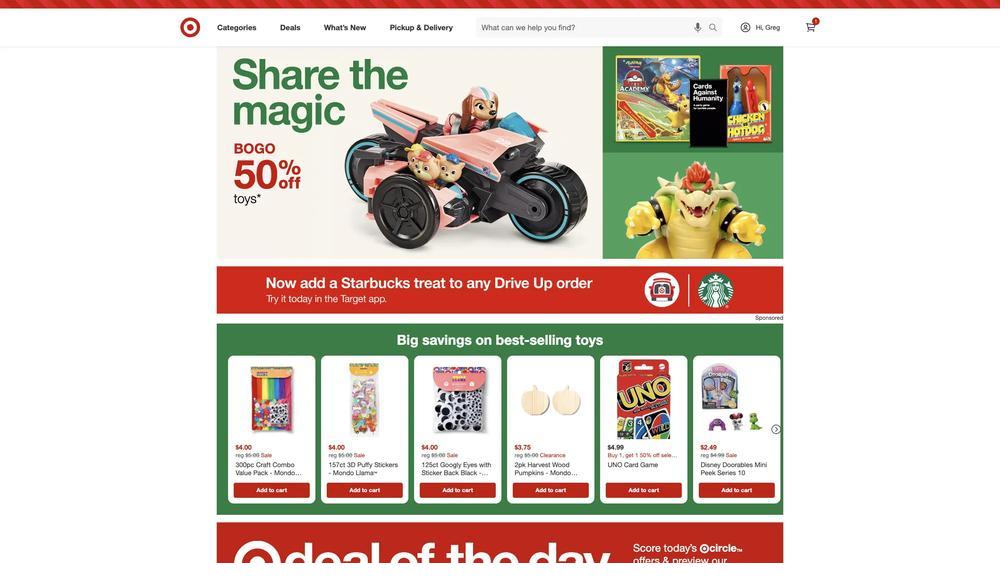 Task type: vqa. For each thing, say whether or not it's contained in the screenshot.
pro inside the "$38.24 reg $44.99 Clearance When purchased online Buy 1, get 1 30% off pro and college team licensed items"
no



Task type: locate. For each thing, give the bounding box(es) containing it.
add to cart button down wood
[[513, 483, 589, 498]]

add to cart down puffy
[[350, 487, 380, 494]]

black
[[461, 469, 478, 477]]

llama™ down puffy
[[356, 469, 377, 477]]

reg inside $4.00 reg $5.00 sale 125ct googly eyes with sticker back black - mondo llama™
[[422, 452, 430, 459]]

sale
[[261, 452, 272, 459], [354, 452, 365, 459], [447, 452, 458, 459], [727, 452, 738, 459]]

3 sale from the left
[[447, 452, 458, 459]]

add to cart button for disney doorables mini peek series 10
[[699, 483, 775, 498]]

add to cart button down "pack"
[[234, 483, 310, 498]]

add to cart button down back
[[420, 483, 496, 498]]

add to cart
[[257, 487, 287, 494], [350, 487, 380, 494], [443, 487, 473, 494], [536, 487, 566, 494], [629, 487, 660, 494], [722, 487, 753, 494]]

cart down wood
[[555, 487, 566, 494]]

sale for 3d
[[354, 452, 365, 459]]

uno
[[608, 461, 623, 469]]

reg for 2pk harvest wood pumpkins - mondo llama™
[[515, 452, 523, 459]]

$5.00 for 3d
[[339, 452, 353, 459]]

add to cart down "$3.75 reg $5.00 clearance 2pk harvest wood pumpkins - mondo llama™"
[[536, 487, 566, 494]]

big
[[397, 331, 419, 348]]

add down "pack"
[[257, 487, 267, 494]]

3 add from the left
[[443, 487, 454, 494]]

deals
[[280, 22, 301, 32]]

categories
[[217, 22, 257, 32]]

add to cart for disney doorables mini peek series 10
[[722, 487, 753, 494]]

wood
[[553, 461, 570, 469]]

- inside $4.00 reg $5.00 sale 300pc craft combo value pack - mondo llama™
[[270, 469, 273, 477]]

game
[[641, 461, 659, 469]]

add to cart for 157ct 3d puffy stickers - mondo llama™
[[350, 487, 380, 494]]

add to cart button down puffy
[[327, 483, 403, 498]]

carousel region
[[217, 324, 784, 523]]

$5.00 inside $4.00 reg $5.00 sale 125ct googly eyes with sticker back black - mondo llama™
[[432, 452, 446, 459]]

5 cart from the left
[[648, 487, 660, 494]]

llama™ inside $4.00 reg $5.00 sale 157ct 3d puffy stickers - mondo llama™
[[356, 469, 377, 477]]

reg inside $4.00 reg $5.00 sale 157ct 3d puffy stickers - mondo llama™
[[329, 452, 337, 459]]

$5.00 up 300pc
[[246, 452, 259, 459]]

10
[[738, 469, 746, 477]]

$2.49 reg $4.99 sale disney doorables mini peek series 10
[[701, 443, 768, 477]]

- down the 157ct
[[329, 469, 331, 477]]

reg inside $2.49 reg $4.99 sale disney doorables mini peek series 10
[[701, 452, 710, 459]]

search
[[705, 23, 728, 33]]

2 add to cart button from the left
[[327, 483, 403, 498]]

with
[[479, 461, 492, 469]]

sale up doorables
[[727, 452, 738, 459]]

$4.00
[[236, 443, 252, 451], [329, 443, 345, 451], [422, 443, 438, 451]]


[[278, 149, 301, 198]]

delivery
[[424, 22, 453, 32]]

3 add to cart button from the left
[[420, 483, 496, 498]]

pack
[[254, 469, 268, 477]]

llama™
[[356, 469, 377, 477], [236, 477, 257, 485], [445, 477, 466, 485], [515, 477, 536, 485]]

1 $4.00 from the left
[[236, 443, 252, 451]]

$5.00 inside $4.00 reg $5.00 sale 300pc craft combo value pack - mondo llama™
[[246, 452, 259, 459]]

$5.00 up 3d
[[339, 452, 353, 459]]

add
[[257, 487, 267, 494], [350, 487, 361, 494], [443, 487, 454, 494], [536, 487, 547, 494], [629, 487, 640, 494], [722, 487, 733, 494]]

0 horizontal spatial $4.00
[[236, 443, 252, 451]]

score today's ◎ circle tm
[[634, 541, 743, 554]]

$4.00 up 125ct
[[422, 443, 438, 451]]

2 add to cart from the left
[[350, 487, 380, 494]]

- down harvest
[[546, 469, 549, 477]]

pickup
[[390, 22, 415, 32]]

deals link
[[272, 17, 312, 38]]

what's
[[324, 22, 348, 32]]

add down back
[[443, 487, 454, 494]]

reg up 125ct
[[422, 452, 430, 459]]

$4.00 inside $4.00 reg $5.00 sale 300pc craft combo value pack - mondo llama™
[[236, 443, 252, 451]]

1 horizontal spatial $4.00
[[329, 443, 345, 451]]

- right "pack"
[[270, 469, 273, 477]]

add down uno card game
[[629, 487, 640, 494]]

1 add to cart button from the left
[[234, 483, 310, 498]]

big savings on best-selling toys
[[397, 331, 604, 348]]

4 - from the left
[[546, 469, 549, 477]]

disney
[[701, 461, 721, 469]]

4 to from the left
[[548, 487, 554, 494]]

sale up 'googly'
[[447, 452, 458, 459]]

$5.00 for craft
[[246, 452, 259, 459]]

to down $4.00 reg $5.00 sale 300pc craft combo value pack - mondo llama™
[[269, 487, 275, 494]]

2 sale from the left
[[354, 452, 365, 459]]

score
[[634, 541, 661, 554]]

1 - from the left
[[270, 469, 273, 477]]

4 $5.00 from the left
[[525, 452, 539, 459]]

3 - from the left
[[479, 469, 482, 477]]

llama™ down value
[[236, 477, 257, 485]]

$4.00 inside $4.00 reg $5.00 sale 125ct googly eyes with sticker back black - mondo llama™
[[422, 443, 438, 451]]

add to cart button down 10
[[699, 483, 775, 498]]

to down 10
[[735, 487, 740, 494]]

add to cart down the game
[[629, 487, 660, 494]]

llama™ down pumpkins
[[515, 477, 536, 485]]

reg for 300pc craft combo value pack - mondo llama™
[[236, 452, 244, 459]]

what's new
[[324, 22, 367, 32]]

$4.99 up the disney
[[711, 452, 725, 459]]

to down the game
[[641, 487, 647, 494]]

1 $5.00 from the left
[[246, 452, 259, 459]]

$4.00 inside $4.00 reg $5.00 sale 157ct 3d puffy stickers - mondo llama™
[[329, 443, 345, 451]]

add to cart button down the game
[[606, 483, 682, 498]]

add to cart button
[[234, 483, 310, 498], [327, 483, 403, 498], [420, 483, 496, 498], [513, 483, 589, 498], [606, 483, 682, 498], [699, 483, 775, 498]]

llama™ inside "$3.75 reg $5.00 clearance 2pk harvest wood pumpkins - mondo llama™"
[[515, 477, 536, 485]]

2 reg from the left
[[329, 452, 337, 459]]

$5.00
[[246, 452, 259, 459], [339, 452, 353, 459], [432, 452, 446, 459], [525, 452, 539, 459]]

3 add to cart from the left
[[443, 487, 473, 494]]

eyes
[[464, 461, 478, 469]]

add down pumpkins
[[536, 487, 547, 494]]

$3.75
[[515, 443, 531, 451]]

hi, greg
[[756, 23, 781, 31]]

stickers
[[375, 461, 398, 469]]

disney doorables mini peek series 10 image
[[697, 360, 777, 440]]

4 add from the left
[[536, 487, 547, 494]]

cart for 157ct 3d puffy stickers - mondo llama™
[[369, 487, 380, 494]]

reg inside "$3.75 reg $5.00 clearance 2pk harvest wood pumpkins - mondo llama™"
[[515, 452, 523, 459]]

add to cart down back
[[443, 487, 473, 494]]

3 $5.00 from the left
[[432, 452, 446, 459]]

add to cart for 125ct googly eyes with sticker back black - mondo llama™
[[443, 487, 473, 494]]

3 to from the left
[[455, 487, 461, 494]]

sale inside $2.49 reg $4.99 sale disney doorables mini peek series 10
[[727, 452, 738, 459]]

$5.00 inside "$3.75 reg $5.00 clearance 2pk harvest wood pumpkins - mondo llama™"
[[525, 452, 539, 459]]

reg down the $3.75 in the right of the page
[[515, 452, 523, 459]]

to
[[269, 487, 275, 494], [362, 487, 368, 494], [455, 487, 461, 494], [548, 487, 554, 494], [641, 487, 647, 494], [735, 487, 740, 494]]

157ct
[[329, 461, 346, 469]]

add down 'series'
[[722, 487, 733, 494]]

to down puffy
[[362, 487, 368, 494]]

add to cart down "pack"
[[257, 487, 287, 494]]

2 $4.00 from the left
[[329, 443, 345, 451]]

2 add from the left
[[350, 487, 361, 494]]

3 reg from the left
[[422, 452, 430, 459]]

$4.00 up 300pc
[[236, 443, 252, 451]]

sale for doorables
[[727, 452, 738, 459]]

$4.00 reg $5.00 sale 157ct 3d puffy stickers - mondo llama™
[[329, 443, 398, 477]]

2 to from the left
[[362, 487, 368, 494]]

1 horizontal spatial $4.99
[[711, 452, 725, 459]]

to down "$3.75 reg $5.00 clearance 2pk harvest wood pumpkins - mondo llama™"
[[548, 487, 554, 494]]

6 to from the left
[[735, 487, 740, 494]]

cart for 300pc craft combo value pack - mondo llama™
[[276, 487, 287, 494]]

125ct
[[422, 461, 439, 469]]

3 $4.00 from the left
[[422, 443, 438, 451]]

advertisement region
[[217, 266, 784, 314]]

3 cart from the left
[[462, 487, 473, 494]]

card
[[625, 461, 639, 469]]

$4.00 reg $5.00 sale 300pc craft combo value pack - mondo llama™
[[236, 443, 295, 485]]

to down back
[[455, 487, 461, 494]]

sale for craft
[[261, 452, 272, 459]]

sale up puffy
[[354, 452, 365, 459]]

4 add to cart button from the left
[[513, 483, 589, 498]]

5 add to cart from the left
[[629, 487, 660, 494]]

sale inside $4.00 reg $5.00 sale 125ct googly eyes with sticker back black - mondo llama™
[[447, 452, 458, 459]]

sale up craft
[[261, 452, 272, 459]]

add to cart button for 125ct googly eyes with sticker back black - mondo llama™
[[420, 483, 496, 498]]

add down 3d
[[350, 487, 361, 494]]

5 reg from the left
[[701, 452, 710, 459]]

mondo down combo at the bottom left
[[274, 469, 295, 477]]

5 add to cart button from the left
[[606, 483, 682, 498]]

$4.99 up uno
[[608, 443, 624, 451]]

reg inside $4.00 reg $5.00 sale 300pc craft combo value pack - mondo llama™
[[236, 452, 244, 459]]

llama™ inside $4.00 reg $5.00 sale 125ct googly eyes with sticker back black - mondo llama™
[[445, 477, 466, 485]]

5 to from the left
[[641, 487, 647, 494]]

$5.00 up 125ct
[[432, 452, 446, 459]]

- down with
[[479, 469, 482, 477]]

5 add from the left
[[629, 487, 640, 494]]

mondo down wood
[[551, 469, 571, 477]]

6 add from the left
[[722, 487, 733, 494]]

craft
[[256, 461, 271, 469]]

$5.00 down the $3.75 in the right of the page
[[525, 452, 539, 459]]

1 sale from the left
[[261, 452, 272, 459]]

sale inside $4.00 reg $5.00 sale 157ct 3d puffy stickers - mondo llama™
[[354, 452, 365, 459]]

reg up 300pc
[[236, 452, 244, 459]]

4 add to cart from the left
[[536, 487, 566, 494]]

What can we help you find? suggestions appear below search field
[[476, 17, 712, 38]]

1 to from the left
[[269, 487, 275, 494]]

4 cart from the left
[[555, 487, 566, 494]]

search button
[[705, 17, 728, 40]]

reg up the 157ct
[[329, 452, 337, 459]]

$4.00 up the 157ct
[[329, 443, 345, 451]]

mondo
[[274, 469, 295, 477], [333, 469, 354, 477], [551, 469, 571, 477], [422, 477, 443, 485]]

1 link
[[801, 17, 822, 38]]

combo
[[273, 461, 295, 469]]

2 $5.00 from the left
[[339, 452, 353, 459]]

cart down 10
[[742, 487, 753, 494]]

reg
[[236, 452, 244, 459], [329, 452, 337, 459], [422, 452, 430, 459], [515, 452, 523, 459], [701, 452, 710, 459]]

mondo down the 157ct
[[333, 469, 354, 477]]

add for 125ct googly eyes with sticker back black - mondo llama™
[[443, 487, 454, 494]]

1 add from the left
[[257, 487, 267, 494]]

157ct 3d puffy stickers - mondo llama™ image
[[325, 360, 405, 440]]

cart down the game
[[648, 487, 660, 494]]

to for 2pk harvest wood pumpkins - mondo llama™
[[548, 487, 554, 494]]

3d
[[347, 461, 356, 469]]

cart for disney doorables mini peek series 10
[[742, 487, 753, 494]]

50
[[234, 149, 278, 198]]

4 reg from the left
[[515, 452, 523, 459]]

cart
[[276, 487, 287, 494], [369, 487, 380, 494], [462, 487, 473, 494], [555, 487, 566, 494], [648, 487, 660, 494], [742, 487, 753, 494]]

6 add to cart from the left
[[722, 487, 753, 494]]

hi,
[[756, 23, 764, 31]]

2 horizontal spatial $4.00
[[422, 443, 438, 451]]

$5.00 inside $4.00 reg $5.00 sale 157ct 3d puffy stickers - mondo llama™
[[339, 452, 353, 459]]

1 add to cart from the left
[[257, 487, 287, 494]]

- inside "$3.75 reg $5.00 clearance 2pk harvest wood pumpkins - mondo llama™"
[[546, 469, 549, 477]]

categories link
[[209, 17, 269, 38]]

1 reg from the left
[[236, 452, 244, 459]]

2 - from the left
[[329, 469, 331, 477]]

50 
[[234, 149, 301, 198]]

$4.99
[[608, 443, 624, 451], [711, 452, 725, 459]]

mondo down the sticker
[[422, 477, 443, 485]]

- inside $4.00 reg $5.00 sale 157ct 3d puffy stickers - mondo llama™
[[329, 469, 331, 477]]

6 add to cart button from the left
[[699, 483, 775, 498]]

4 sale from the left
[[727, 452, 738, 459]]

cart down puffy
[[369, 487, 380, 494]]

add to cart down 10
[[722, 487, 753, 494]]

clearance
[[540, 452, 566, 459]]

llama™ down back
[[445, 477, 466, 485]]

2 cart from the left
[[369, 487, 380, 494]]

cart down black
[[462, 487, 473, 494]]

reg down the $2.49
[[701, 452, 710, 459]]

selling
[[530, 331, 572, 348]]

$4.00 reg $5.00 sale 125ct googly eyes with sticker back black - mondo llama™
[[422, 443, 492, 485]]

1 cart from the left
[[276, 487, 287, 494]]

add to cart button for 157ct 3d puffy stickers - mondo llama™
[[327, 483, 403, 498]]

6 cart from the left
[[742, 487, 753, 494]]

cart down combo at the bottom left
[[276, 487, 287, 494]]

sale inside $4.00 reg $5.00 sale 300pc craft combo value pack - mondo llama™
[[261, 452, 272, 459]]

to for disney doorables mini peek series 10
[[735, 487, 740, 494]]

-
[[270, 469, 273, 477], [329, 469, 331, 477], [479, 469, 482, 477], [546, 469, 549, 477]]



Task type: describe. For each thing, give the bounding box(es) containing it.
mondo inside $4.00 reg $5.00 sale 125ct googly eyes with sticker back black - mondo llama™
[[422, 477, 443, 485]]

cart for 125ct googly eyes with sticker back black - mondo llama™
[[462, 487, 473, 494]]

&
[[417, 22, 422, 32]]

today's
[[664, 541, 697, 554]]

300pc
[[236, 461, 254, 469]]

mondo inside $4.00 reg $5.00 sale 157ct 3d puffy stickers - mondo llama™
[[333, 469, 354, 477]]

$5.00 for harvest
[[525, 452, 539, 459]]

target deal of the day image
[[217, 523, 784, 563]]

2pk
[[515, 461, 526, 469]]

300pc craft combo value pack - mondo llama™ image
[[232, 360, 312, 440]]

best-
[[496, 331, 530, 348]]

value
[[236, 469, 252, 477]]

add for 157ct 3d puffy stickers - mondo llama™
[[350, 487, 361, 494]]

to for uno card game
[[641, 487, 647, 494]]

pickup & delivery
[[390, 22, 453, 32]]

$4.00 for 157ct 3d puffy stickers - mondo llama™
[[329, 443, 345, 451]]

2pk harvest wood pumpkins - mondo llama™ image
[[511, 360, 591, 440]]

mini
[[755, 461, 768, 469]]

add for 2pk harvest wood pumpkins - mondo llama™
[[536, 487, 547, 494]]

sponsored
[[756, 314, 784, 321]]

$4.00 for 125ct googly eyes with sticker back black - mondo llama™
[[422, 443, 438, 451]]

0 horizontal spatial $4.99
[[608, 443, 624, 451]]

share the magic image
[[217, 46, 784, 259]]

llama™ inside $4.00 reg $5.00 sale 300pc craft combo value pack - mondo llama™
[[236, 477, 257, 485]]

location: 28204 image
[[181, 0, 210, 1]]

add to cart button for 300pc craft combo value pack - mondo llama™
[[234, 483, 310, 498]]

$4.00 for 300pc craft combo value pack - mondo llama™
[[236, 443, 252, 451]]

what's new link
[[316, 17, 378, 38]]

toys
[[576, 331, 604, 348]]

puffy
[[358, 461, 373, 469]]

$2.49
[[701, 443, 717, 451]]

$4.99 inside $2.49 reg $4.99 sale disney doorables mini peek series 10
[[711, 452, 725, 459]]

reg for 157ct 3d puffy stickers - mondo llama™
[[329, 452, 337, 459]]

cart for uno card game
[[648, 487, 660, 494]]

add to cart for 2pk harvest wood pumpkins - mondo llama™
[[536, 487, 566, 494]]

add to cart button for uno card game
[[606, 483, 682, 498]]

$3.75 reg $5.00 clearance 2pk harvest wood pumpkins - mondo llama™
[[515, 443, 571, 485]]

mondo inside "$3.75 reg $5.00 clearance 2pk harvest wood pumpkins - mondo llama™"
[[551, 469, 571, 477]]

125ct googly eyes with sticker back black - mondo llama™ image
[[418, 360, 498, 440]]

to for 157ct 3d puffy stickers - mondo llama™
[[362, 487, 368, 494]]

tm
[[737, 548, 743, 553]]

greg
[[766, 23, 781, 31]]

back
[[444, 469, 459, 477]]

uno card game image
[[604, 360, 684, 440]]

sale for googly
[[447, 452, 458, 459]]

◎
[[700, 543, 710, 554]]

reg for disney doorables mini peek series 10
[[701, 452, 710, 459]]

add for 300pc craft combo value pack - mondo llama™
[[257, 487, 267, 494]]

add to cart for 300pc craft combo value pack - mondo llama™
[[257, 487, 287, 494]]

mondo inside $4.00 reg $5.00 sale 300pc craft combo value pack - mondo llama™
[[274, 469, 295, 477]]

new
[[351, 22, 367, 32]]

cart for 2pk harvest wood pumpkins - mondo llama™
[[555, 487, 566, 494]]

toys*
[[234, 190, 261, 206]]

add for disney doorables mini peek series 10
[[722, 487, 733, 494]]

to for 300pc craft combo value pack - mondo llama™
[[269, 487, 275, 494]]

sticker
[[422, 469, 442, 477]]

to for 125ct googly eyes with sticker back black - mondo llama™
[[455, 487, 461, 494]]

uno card game
[[608, 461, 659, 469]]

harvest
[[528, 461, 551, 469]]

bogo
[[234, 140, 276, 157]]

add for uno card game
[[629, 487, 640, 494]]

reg for 125ct googly eyes with sticker back black - mondo llama™
[[422, 452, 430, 459]]

pumpkins
[[515, 469, 544, 477]]

peek
[[701, 469, 716, 477]]

add to cart for uno card game
[[629, 487, 660, 494]]

- inside $4.00 reg $5.00 sale 125ct googly eyes with sticker back black - mondo llama™
[[479, 469, 482, 477]]

circle
[[710, 541, 737, 554]]

googly
[[440, 461, 462, 469]]

$5.00 for googly
[[432, 452, 446, 459]]

add to cart button for 2pk harvest wood pumpkins - mondo llama™
[[513, 483, 589, 498]]

1
[[815, 18, 818, 24]]

series
[[718, 469, 737, 477]]

doorables
[[723, 461, 753, 469]]

pickup & delivery link
[[382, 17, 465, 38]]

savings
[[423, 331, 472, 348]]

on
[[476, 331, 492, 348]]



